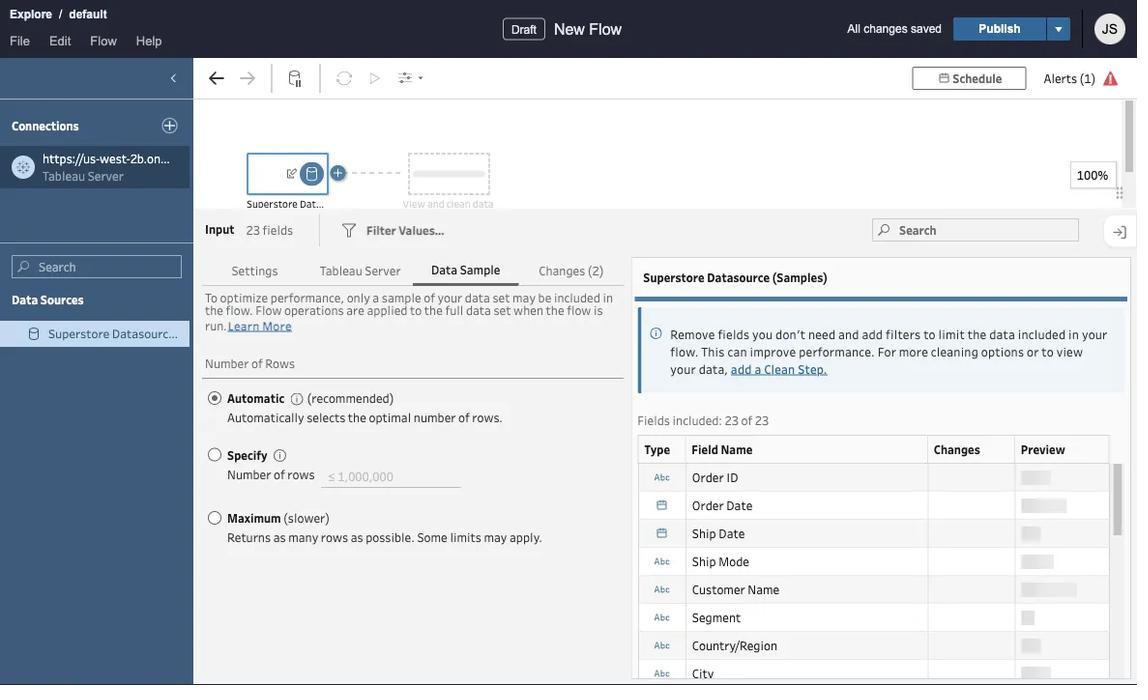 Task type: locate. For each thing, give the bounding box(es) containing it.
rows right many
[[321, 529, 348, 545]]

0 horizontal spatial to
[[410, 303, 422, 319]]

0 horizontal spatial a
[[373, 290, 379, 306]]

0 vertical spatial rows
[[288, 467, 315, 483]]

when
[[514, 303, 544, 319]]

may inside maximum (slower) returns as many rows as possible. some limits may apply.
[[484, 529, 507, 545]]

1 horizontal spatial and
[[839, 326, 860, 342]]

to right or at right bottom
[[1042, 344, 1054, 360]]

1 horizontal spatial datasource
[[300, 197, 352, 211]]

1 vertical spatial number
[[227, 467, 271, 483]]

fields up settings
[[263, 222, 293, 238]]

1 ship from the top
[[692, 526, 716, 542]]

1 vertical spatial flow.
[[671, 344, 699, 360]]

0 horizontal spatial superstore
[[48, 326, 110, 342]]

order left id
[[692, 469, 724, 485]]

order inside order date row
[[692, 498, 724, 513]]

input
[[205, 221, 235, 237]]

may left be
[[513, 290, 536, 306]]

0 vertical spatial superstore
[[247, 197, 298, 211]]

1 horizontal spatial search text field
[[873, 218, 1080, 242]]

2 horizontal spatial superstore datasource (samples)
[[644, 270, 828, 285]]

flow inside popup button
[[90, 33, 117, 48]]

your inside remove fields you don't need and add filters to limit the data included in your flow.
[[1082, 326, 1108, 342]]

ship inside ship date 'row'
[[692, 526, 716, 542]]

2 horizontal spatial to
[[1042, 344, 1054, 360]]

date inside 'row'
[[719, 526, 745, 542]]

superstore datasource (samples) down to at the top left of the page
[[48, 326, 233, 342]]

date for order date
[[726, 498, 752, 513]]

as left many
[[273, 529, 286, 545]]

0 vertical spatial server
[[88, 168, 124, 184]]

0 horizontal spatial tableau
[[43, 168, 85, 184]]

to right applied
[[410, 303, 422, 319]]

date down id
[[726, 498, 752, 513]]

included inside remove fields you don't need and add filters to limit the data included in your flow.
[[1018, 326, 1066, 342]]

1 horizontal spatial as
[[351, 529, 363, 545]]

ship mode row
[[638, 547, 1111, 577]]

as
[[273, 529, 286, 545], [351, 529, 363, 545]]

0 vertical spatial date
[[726, 498, 752, 513]]

0 vertical spatial order
[[692, 469, 724, 485]]

0 horizontal spatial your
[[438, 290, 463, 306]]

returns
[[227, 529, 271, 545]]

1 vertical spatial rows
[[321, 529, 348, 545]]

selects
[[307, 410, 346, 426]]

in
[[603, 290, 613, 306], [1069, 326, 1080, 342]]

2 vertical spatial superstore datasource (samples)
[[48, 326, 233, 342]]

alerts
[[1044, 70, 1078, 86]]

name down mode
[[748, 582, 780, 598]]

0 vertical spatial tableau server
[[43, 168, 124, 184]]

1 horizontal spatial changes
[[934, 442, 981, 457]]

order for order date
[[692, 498, 724, 513]]

in up view
[[1069, 326, 1080, 342]]

ship for ship mode
[[692, 554, 716, 570]]

datasource
[[300, 197, 352, 211], [707, 270, 770, 285], [112, 326, 175, 342]]

(samples) left view
[[354, 197, 400, 211]]

name up id
[[721, 442, 753, 457]]

rows.
[[472, 410, 503, 426]]

0 horizontal spatial superstore datasource (samples)
[[48, 326, 233, 342]]

learn more
[[228, 318, 292, 334]]

and
[[428, 197, 445, 211], [839, 326, 860, 342]]

flow.
[[226, 303, 253, 319], [671, 344, 699, 360]]

included up or at right bottom
[[1018, 326, 1066, 342]]

fields inside remove fields you don't need and add filters to limit the data included in your flow.
[[718, 326, 750, 342]]

order inside order id row
[[692, 469, 724, 485]]

2 horizontal spatial (samples)
[[773, 270, 828, 285]]

23 up field name
[[725, 413, 739, 429]]

0 horizontal spatial changes
[[539, 263, 586, 279]]

file button
[[0, 30, 40, 58]]

superstore
[[247, 197, 298, 211], [644, 270, 705, 285], [48, 326, 110, 342]]

23 down add a clean step.
[[755, 413, 769, 429]]

0 vertical spatial ship
[[692, 526, 716, 542]]

1 horizontal spatial included
[[1018, 326, 1066, 342]]

to optimize performance, only a sample of your data set may be included in the flow. flow operations are applied to the full data set when the flow is run.
[[205, 290, 613, 334]]

option group
[[202, 389, 543, 565]]

rows inside maximum (slower) returns as many rows as possible. some limits may apply.
[[321, 529, 348, 545]]

23 right input
[[246, 222, 260, 238]]

automatically
[[227, 410, 304, 426]]

in for remove fields you don't need and add filters to limit the data included in your flow.
[[1069, 326, 1080, 342]]

0 vertical spatial in
[[603, 290, 613, 306]]

(samples) up don't on the right top
[[773, 270, 828, 285]]

flow. inside remove fields you don't need and add filters to limit the data included in your flow.
[[671, 344, 699, 360]]

schedule
[[953, 71, 1003, 86]]

explore
[[10, 8, 52, 21]]

data left sources
[[12, 292, 38, 308]]

to left limit
[[924, 326, 936, 342]]

grid containing order id
[[638, 435, 1125, 686]]

tableau server down connections
[[43, 168, 124, 184]]

data inside remove fields you don't need and add filters to limit the data included in your flow.
[[990, 326, 1016, 342]]

date inside row
[[726, 498, 752, 513]]

tableau server
[[43, 168, 124, 184], [320, 263, 401, 279]]

(slower)
[[284, 510, 330, 526]]

0 vertical spatial (samples)
[[354, 197, 400, 211]]

may right limits
[[484, 529, 507, 545]]

tableau
[[43, 168, 85, 184], [320, 263, 363, 279]]

fields up can
[[718, 326, 750, 342]]

or
[[1027, 344, 1040, 360]]

help
[[136, 33, 162, 48]]

in for to optimize performance, only a sample of your data set may be included in the flow. flow operations are applied to the full data set when the flow is run.
[[603, 290, 613, 306]]

all changes saved
[[848, 22, 942, 35]]

may for set
[[513, 290, 536, 306]]

0 horizontal spatial (samples)
[[177, 326, 233, 342]]

number down specify
[[227, 467, 271, 483]]

1 vertical spatial search text field
[[12, 255, 182, 279]]

2 ship from the top
[[692, 554, 716, 570]]

add up for
[[862, 326, 883, 342]]

0 horizontal spatial in
[[603, 290, 613, 306]]

0 vertical spatial add
[[862, 326, 883, 342]]

ship
[[692, 526, 716, 542], [692, 554, 716, 570]]

publish
[[979, 22, 1021, 35]]

1 vertical spatial included
[[1018, 326, 1066, 342]]

Search text field
[[873, 218, 1080, 242], [12, 255, 182, 279]]

data for data sample
[[431, 262, 458, 278]]

(recommended)
[[307, 391, 394, 407]]

0 vertical spatial a
[[373, 290, 379, 306]]

may inside the to optimize performance, only a sample of your data set may be included in the flow. flow operations are applied to the full data set when the flow is run.
[[513, 290, 536, 306]]

included:
[[673, 413, 723, 429]]

segment
[[692, 610, 741, 626]]

tableau up only
[[320, 263, 363, 279]]

date for ship date
[[719, 526, 745, 542]]

only
[[347, 290, 370, 306]]

1 vertical spatial your
[[1082, 326, 1108, 342]]

number for number of rows
[[205, 356, 249, 372]]

sample
[[460, 262, 501, 278]]

a
[[373, 290, 379, 306], [755, 361, 762, 377]]

set
[[493, 290, 510, 306], [494, 303, 511, 319]]

0 vertical spatial name
[[721, 442, 753, 457]]

1 vertical spatial may
[[484, 529, 507, 545]]

0 horizontal spatial rows
[[288, 467, 315, 483]]

ship inside ship mode row
[[692, 554, 716, 570]]

order date row
[[638, 491, 1111, 521]]

0 horizontal spatial and
[[428, 197, 445, 211]]

1 vertical spatial in
[[1069, 326, 1080, 342]]

and right view
[[428, 197, 445, 211]]

0 vertical spatial tableau
[[43, 168, 85, 184]]

number down run.
[[205, 356, 249, 372]]

0 vertical spatial to
[[410, 303, 422, 319]]

flow inside the to optimize performance, only a sample of your data set may be included in the flow. flow operations are applied to the full data set when the flow is run.
[[256, 303, 282, 319]]

0 vertical spatial and
[[428, 197, 445, 211]]

superstore down sources
[[48, 326, 110, 342]]

(samples)
[[354, 197, 400, 211], [773, 270, 828, 285], [177, 326, 233, 342]]

add a clean step.
[[731, 361, 828, 377]]

included down changes (2)
[[554, 290, 601, 306]]

add
[[862, 326, 883, 342], [731, 361, 752, 377]]

limits
[[450, 529, 482, 545]]

0 vertical spatial changes
[[539, 263, 586, 279]]

1 horizontal spatial a
[[755, 361, 762, 377]]

fields
[[638, 413, 670, 429]]

1 vertical spatial superstore datasource (samples)
[[644, 270, 828, 285]]

your up view
[[1082, 326, 1108, 342]]

data sample
[[431, 262, 501, 278]]

a right only
[[373, 290, 379, 306]]

your inside the to optimize performance, only a sample of your data set may be included in the flow. flow operations are applied to the full data set when the flow is run.
[[438, 290, 463, 306]]

1 horizontal spatial may
[[513, 290, 536, 306]]

1 vertical spatial changes
[[934, 442, 981, 457]]

datasource up the 'you' on the top of the page
[[707, 270, 770, 285]]

1 vertical spatial ship
[[692, 554, 716, 570]]

name inside row
[[748, 582, 780, 598]]

date up mode
[[719, 526, 745, 542]]

to inside the to optimize performance, only a sample of your data set may be included in the flow. flow operations are applied to the full data set when the flow is run.
[[410, 303, 422, 319]]

of inside (recommended) automatically selects the optimal number of rows.
[[459, 410, 470, 426]]

datasource left view
[[300, 197, 352, 211]]

0 horizontal spatial server
[[88, 168, 124, 184]]

2 vertical spatial your
[[671, 361, 696, 377]]

publish button
[[954, 17, 1047, 41]]

1 horizontal spatial flow
[[256, 303, 282, 319]]

name
[[721, 442, 753, 457], [748, 582, 780, 598]]

to inside remove fields you don't need and add filters to limit the data included in your flow.
[[924, 326, 936, 342]]

1 horizontal spatial 23
[[725, 413, 739, 429]]

the right limit
[[968, 326, 987, 342]]

1 order from the top
[[692, 469, 724, 485]]

ship up ship mode
[[692, 526, 716, 542]]

1 vertical spatial name
[[748, 582, 780, 598]]

1 horizontal spatial fields
[[718, 326, 750, 342]]

draft
[[512, 23, 537, 36]]

number for number of rows
[[227, 467, 271, 483]]

your down data sample
[[438, 290, 463, 306]]

(samples) down to at the top left of the page
[[177, 326, 233, 342]]

1 vertical spatial order
[[692, 498, 724, 513]]

2 vertical spatial to
[[1042, 344, 1054, 360]]

your
[[438, 290, 463, 306], [1082, 326, 1108, 342], [671, 361, 696, 377]]

connections
[[12, 118, 79, 134]]

order id
[[692, 469, 738, 485]]

1 horizontal spatial to
[[924, 326, 936, 342]]

cleaning
[[931, 344, 979, 360]]

a inside the to optimize performance, only a sample of your data set may be included in the flow. flow operations are applied to the full data set when the flow is run.
[[373, 290, 379, 306]]

0 vertical spatial flow.
[[226, 303, 253, 319]]

tableau server up only
[[320, 263, 401, 279]]

row group
[[638, 463, 1111, 686]]

data left sample at the top
[[431, 262, 458, 278]]

1 horizontal spatial rows
[[321, 529, 348, 545]]

of
[[424, 290, 435, 306], [252, 356, 263, 372], [459, 410, 470, 426], [741, 413, 753, 429], [274, 467, 285, 483]]

country/region
[[692, 638, 777, 654]]

the left learn
[[205, 303, 223, 319]]

0 horizontal spatial search text field
[[12, 255, 182, 279]]

add connection image
[[162, 118, 178, 134]]

changes left preview
[[934, 442, 981, 457]]

superstore datasource (samples)
[[247, 197, 400, 211], [644, 270, 828, 285], [48, 326, 233, 342]]

of right sample
[[424, 290, 435, 306]]

a left clean
[[755, 361, 762, 377]]

ship left mode
[[692, 554, 716, 570]]

1 vertical spatial tableau server
[[320, 263, 401, 279]]

in down the (2)
[[603, 290, 613, 306]]

and up performance.
[[839, 326, 860, 342]]

options
[[982, 344, 1025, 360]]

/
[[59, 8, 62, 21]]

limit
[[939, 326, 965, 342]]

tableau down connections
[[43, 168, 85, 184]]

data
[[431, 262, 458, 278], [12, 292, 38, 308]]

0 vertical spatial superstore datasource (samples)
[[247, 197, 400, 211]]

as left possible.
[[351, 529, 363, 545]]

0 horizontal spatial data
[[12, 292, 38, 308]]

the
[[205, 303, 223, 319], [425, 303, 443, 319], [546, 303, 565, 319], [968, 326, 987, 342], [348, 410, 366, 426]]

0 vertical spatial number
[[205, 356, 249, 372]]

1 vertical spatial to
[[924, 326, 936, 342]]

filters
[[886, 326, 921, 342]]

1 vertical spatial data
[[12, 292, 38, 308]]

grid
[[638, 435, 1125, 686]]

1 horizontal spatial (samples)
[[354, 197, 400, 211]]

datasource left run.
[[112, 326, 175, 342]]

your left data,
[[671, 361, 696, 377]]

of left rows.
[[459, 410, 470, 426]]

rows up (slower)
[[288, 467, 315, 483]]

preview
[[1021, 442, 1066, 457]]

in inside the to optimize performance, only a sample of your data set may be included in the flow. flow operations are applied to the full data set when the flow is run.
[[603, 290, 613, 306]]

order
[[692, 469, 724, 485], [692, 498, 724, 513]]

flow. inside the to optimize performance, only a sample of your data set may be included in the flow. flow operations are applied to the full data set when the flow is run.
[[226, 303, 253, 319]]

number of rows
[[205, 356, 295, 372]]

the inside (recommended) automatically selects the optimal number of rows.
[[348, 410, 366, 426]]

1 vertical spatial tableau
[[320, 263, 363, 279]]

1 vertical spatial server
[[365, 263, 401, 279]]

superstore up '23 fields'
[[247, 197, 298, 211]]

alerts (1)
[[1044, 70, 1096, 86]]

2 order from the top
[[692, 498, 724, 513]]

in inside remove fields you don't need and add filters to limit the data included in your flow.
[[1069, 326, 1080, 342]]

superstore datasource (samples) up '23 fields'
[[247, 197, 400, 211]]

superstore up info image
[[644, 270, 705, 285]]

rows
[[288, 467, 315, 483], [321, 529, 348, 545]]

1 vertical spatial and
[[839, 326, 860, 342]]

fields for 23
[[263, 222, 293, 238]]

ship mode
[[692, 554, 749, 570]]

changes up be
[[539, 263, 586, 279]]

add down can
[[731, 361, 752, 377]]

0 horizontal spatial may
[[484, 529, 507, 545]]

superstore datasource (samples) up the 'you' on the top of the page
[[644, 270, 828, 285]]

1 horizontal spatial in
[[1069, 326, 1080, 342]]

changes for changes
[[934, 442, 981, 457]]

0 vertical spatial included
[[554, 290, 601, 306]]

0 horizontal spatial flow
[[90, 33, 117, 48]]

(2)
[[588, 263, 604, 279]]

can
[[728, 344, 748, 360]]

1 horizontal spatial add
[[862, 326, 883, 342]]

2 vertical spatial (samples)
[[177, 326, 233, 342]]

2 vertical spatial superstore
[[48, 326, 110, 342]]

order for order id
[[692, 469, 724, 485]]

country/region row
[[638, 632, 1111, 661]]

0 horizontal spatial fields
[[263, 222, 293, 238]]

fields
[[263, 222, 293, 238], [718, 326, 750, 342]]

0 horizontal spatial flow.
[[226, 303, 253, 319]]

0 vertical spatial fields
[[263, 222, 293, 238]]

may for limits
[[484, 529, 507, 545]]

0 horizontal spatial included
[[554, 290, 601, 306]]

0 vertical spatial your
[[438, 290, 463, 306]]

1 horizontal spatial data
[[431, 262, 458, 278]]

0 vertical spatial data
[[431, 262, 458, 278]]

data,
[[699, 361, 729, 377]]

the down (recommended)
[[348, 410, 366, 426]]

view
[[1057, 344, 1084, 360]]

included inside the to optimize performance, only a sample of your data set may be included in the flow. flow operations are applied to the full data set when the flow is run.
[[554, 290, 601, 306]]

order down order id
[[692, 498, 724, 513]]

2 horizontal spatial datasource
[[707, 270, 770, 285]]

1 horizontal spatial your
[[671, 361, 696, 377]]

order id row
[[638, 463, 1111, 493]]



Task type: vqa. For each thing, say whether or not it's contained in the screenshot.
Tableau Server
yes



Task type: describe. For each thing, give the bounding box(es) containing it.
the left flow
[[546, 303, 565, 319]]

name for customer name
[[748, 582, 780, 598]]

row group containing order id
[[638, 463, 1111, 686]]

automatic
[[227, 391, 285, 406]]

learn more link
[[227, 317, 293, 335]]

new
[[554, 20, 585, 38]]

clean
[[447, 197, 471, 211]]

optimize
[[220, 290, 268, 306]]

of up field name
[[741, 413, 753, 429]]

add inside remove fields you don't need and add filters to limit the data included in your flow.
[[862, 326, 883, 342]]

1 vertical spatial datasource
[[707, 270, 770, 285]]

help button
[[127, 30, 172, 58]]

more
[[262, 318, 292, 334]]

edit button
[[40, 30, 81, 58]]

more
[[900, 344, 929, 360]]

need
[[809, 326, 836, 342]]

your inside this can improve performance. for more cleaning options or to view your data,
[[671, 361, 696, 377]]

flow. for to
[[226, 303, 253, 319]]

schedule button
[[913, 67, 1027, 90]]

you
[[753, 326, 773, 342]]

city row
[[638, 660, 1111, 686]]

the inside remove fields you don't need and add filters to limit the data included in your flow.
[[968, 326, 987, 342]]

step.
[[798, 361, 828, 377]]

optimal
[[369, 410, 411, 426]]

view and clean data
[[403, 197, 494, 211]]

2 as from the left
[[351, 529, 363, 545]]

operations
[[284, 303, 344, 319]]

don't
[[776, 326, 806, 342]]

some
[[417, 529, 448, 545]]

0 horizontal spatial datasource
[[112, 326, 175, 342]]

ship for ship date
[[692, 526, 716, 542]]

applied
[[367, 303, 408, 319]]

performance,
[[271, 290, 344, 306]]

2 horizontal spatial 23
[[755, 413, 769, 429]]

full
[[445, 303, 464, 319]]

23 fields
[[246, 222, 293, 238]]

file
[[10, 33, 30, 48]]

rows
[[265, 356, 295, 372]]

of up maximum
[[274, 467, 285, 483]]

possible.
[[366, 529, 415, 545]]

type
[[645, 442, 671, 457]]

edit
[[49, 33, 71, 48]]

changes for changes (2)
[[539, 263, 586, 279]]

saved
[[911, 22, 942, 35]]

1 horizontal spatial superstore datasource (samples)
[[247, 197, 400, 211]]

and inside remove fields you don't need and add filters to limit the data included in your flow.
[[839, 326, 860, 342]]

1 as from the left
[[273, 529, 286, 545]]

number
[[414, 410, 456, 426]]

1 vertical spatial a
[[755, 361, 762, 377]]

be
[[538, 290, 552, 306]]

flow
[[567, 303, 591, 319]]

this can improve performance. for more cleaning options or to view your data,
[[671, 344, 1084, 377]]

improve
[[750, 344, 797, 360]]

1 vertical spatial (samples)
[[773, 270, 828, 285]]

number of rows
[[227, 467, 315, 483]]

settings
[[232, 263, 278, 279]]

flow. for remove
[[671, 344, 699, 360]]

option group containing (recommended) automatically selects the optimal number of rows.
[[202, 389, 543, 565]]

specify
[[227, 447, 267, 463]]

remove
[[671, 326, 715, 342]]

fields for remove
[[718, 326, 750, 342]]

clean
[[764, 361, 796, 377]]

default link
[[68, 5, 108, 24]]

1 horizontal spatial tableau server
[[320, 263, 401, 279]]

2 horizontal spatial superstore
[[644, 270, 705, 285]]

new flow
[[554, 20, 622, 38]]

0 horizontal spatial 23
[[246, 222, 260, 238]]

1 horizontal spatial server
[[365, 263, 401, 279]]

info image
[[649, 327, 663, 340]]

fields included: 23 of 23
[[638, 413, 769, 429]]

performance.
[[799, 344, 875, 360]]

maximum (slower) returns as many rows as possible. some limits may apply.
[[227, 510, 543, 545]]

2 horizontal spatial flow
[[589, 20, 622, 38]]

changes (2)
[[539, 263, 604, 279]]

for
[[878, 344, 897, 360]]

name for field name
[[721, 442, 753, 457]]

default
[[69, 8, 107, 21]]

id
[[726, 469, 738, 485]]

run.
[[205, 318, 227, 334]]

js
[[1103, 21, 1119, 36]]

field name
[[692, 442, 753, 457]]

included for data
[[1018, 326, 1066, 342]]

1 horizontal spatial tableau
[[320, 263, 363, 279]]

data for data sources
[[12, 292, 38, 308]]

1 horizontal spatial superstore
[[247, 197, 298, 211]]

segment row
[[638, 603, 1111, 633]]

to
[[205, 290, 218, 306]]

remove fields you don't need and add filters to limit the data included in your flow.
[[671, 326, 1108, 360]]

learn
[[228, 318, 260, 334]]

this
[[702, 344, 725, 360]]

changes
[[864, 22, 908, 35]]

is
[[594, 303, 603, 319]]

the left full
[[425, 303, 443, 319]]

0 horizontal spatial tableau server
[[43, 168, 124, 184]]

0 vertical spatial search text field
[[873, 218, 1080, 242]]

customer name row
[[638, 575, 1111, 605]]

flow button
[[81, 30, 127, 58]]

sources
[[40, 292, 84, 308]]

(1)
[[1080, 70, 1096, 86]]

of left rows
[[252, 356, 263, 372]]

mode
[[719, 554, 749, 570]]

apply.
[[510, 529, 543, 545]]

view
[[403, 197, 426, 211]]

to inside this can improve performance. for more cleaning options or to view your data,
[[1042, 344, 1054, 360]]

≤ 1,000,000 text field
[[321, 465, 462, 488]]

maximum
[[227, 510, 281, 526]]

sample
[[382, 290, 421, 306]]

explore / default
[[10, 8, 107, 21]]

all
[[848, 22, 861, 35]]

ship date row
[[638, 519, 1111, 549]]

field
[[692, 442, 719, 457]]

explore link
[[9, 5, 53, 24]]

0 horizontal spatial add
[[731, 361, 752, 377]]

(recommended) automatically selects the optimal number of rows.
[[227, 391, 503, 426]]

included for be
[[554, 290, 601, 306]]

customer name
[[692, 582, 780, 598]]

ship date
[[692, 526, 745, 542]]

of inside the to optimize performance, only a sample of your data set may be included in the flow. flow operations are applied to the full data set when the flow is run.
[[424, 290, 435, 306]]



